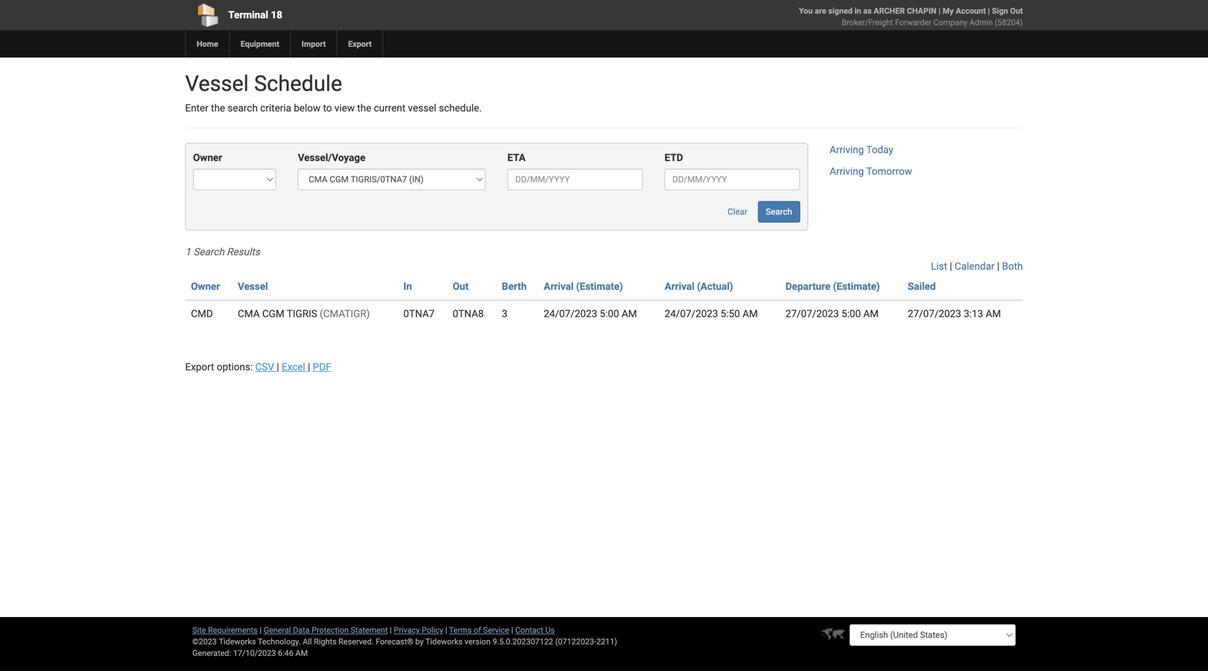 Task type: vqa. For each thing, say whether or not it's contained in the screenshot.
SSL
no



Task type: locate. For each thing, give the bounding box(es) containing it.
1 vertical spatial search
[[193, 246, 224, 258]]

0 vertical spatial vessel
[[185, 71, 249, 96]]

tigris
[[287, 308, 317, 320]]

forecast®
[[376, 637, 413, 646]]

27/07/2023 for 27/07/2023 5:00 am
[[786, 308, 839, 320]]

2 the from the left
[[357, 102, 371, 114]]

you are signed in as archer chapin | my account | sign out broker/freight forwarder company admin (58204)
[[799, 6, 1023, 27]]

1 horizontal spatial the
[[357, 102, 371, 114]]

1 27/07/2023 from the left
[[786, 308, 839, 320]]

arriving
[[830, 144, 864, 156], [830, 165, 864, 177]]

(cmatigr)
[[320, 308, 370, 320]]

18
[[271, 9, 282, 21]]

am right 5:50
[[743, 308, 758, 320]]

5:00 down arrival (estimate)
[[600, 308, 619, 320]]

vessel
[[185, 71, 249, 96], [238, 280, 268, 292]]

arriving for arriving tomorrow
[[830, 165, 864, 177]]

1 horizontal spatial 24/07/2023
[[665, 308, 718, 320]]

all
[[303, 637, 312, 646]]

0 horizontal spatial search
[[193, 246, 224, 258]]

vessel/voyage
[[298, 152, 366, 164]]

1
[[185, 246, 191, 258]]

requirements
[[208, 625, 258, 635]]

vessel up cma
[[238, 280, 268, 292]]

5:50
[[721, 308, 740, 320]]

vessel for vessel
[[238, 280, 268, 292]]

search right 1
[[193, 246, 224, 258]]

rights
[[314, 637, 337, 646]]

both link
[[1002, 260, 1023, 272]]

1 horizontal spatial out
[[1010, 6, 1023, 15]]

am down arrival (estimate)
[[622, 308, 637, 320]]

owner up cmd
[[191, 280, 220, 292]]

am down departure (estimate)
[[864, 308, 879, 320]]

both
[[1002, 260, 1023, 272]]

1 vertical spatial export
[[185, 361, 214, 373]]

27/07/2023 down departure
[[786, 308, 839, 320]]

search right clear button
[[766, 207, 793, 217]]

2 24/07/2023 from the left
[[665, 308, 718, 320]]

2 arrival from the left
[[665, 280, 695, 292]]

excel
[[282, 361, 305, 373]]

1 horizontal spatial 27/07/2023
[[908, 308, 962, 320]]

vessel up enter
[[185, 71, 249, 96]]

cma
[[238, 308, 260, 320]]

1 the from the left
[[211, 102, 225, 114]]

general data protection statement link
[[264, 625, 388, 635]]

out up "0tna8"
[[453, 280, 469, 292]]

am inside the site requirements | general data protection statement | privacy policy | terms of service | contact us ©2023 tideworks technology. all rights reserved. forecast® by tideworks version 9.5.0.202307122 (07122023-2211) generated: 17/10/2023 6:46 am
[[296, 649, 308, 658]]

terms of service link
[[449, 625, 509, 635]]

version
[[465, 637, 491, 646]]

arrival for arrival (estimate)
[[544, 280, 574, 292]]

berth
[[502, 280, 527, 292]]

arriving for arriving today
[[830, 144, 864, 156]]

arrival up 24/07/2023 5:00 am
[[544, 280, 574, 292]]

arrival for arrival (actual)
[[665, 280, 695, 292]]

2 27/07/2023 from the left
[[908, 308, 962, 320]]

broker/freight
[[842, 18, 893, 27]]

(estimate) down the 1 search results list | calendar | both
[[576, 280, 623, 292]]

0 horizontal spatial export
[[185, 361, 214, 373]]

export link
[[337, 30, 383, 58]]

0 horizontal spatial (estimate)
[[576, 280, 623, 292]]

(estimate) up 27/07/2023 5:00 am
[[833, 280, 880, 292]]

the
[[211, 102, 225, 114], [357, 102, 371, 114]]

0 horizontal spatial the
[[211, 102, 225, 114]]

2 5:00 from the left
[[842, 308, 861, 320]]

1 horizontal spatial search
[[766, 207, 793, 217]]

service
[[483, 625, 509, 635]]

berth link
[[502, 280, 527, 292]]

27/07/2023 3:13 am
[[908, 308, 1001, 320]]

site requirements link
[[192, 625, 258, 635]]

0 horizontal spatial out
[[453, 280, 469, 292]]

1 vertical spatial out
[[453, 280, 469, 292]]

current
[[374, 102, 406, 114]]

1 (estimate) from the left
[[576, 280, 623, 292]]

the right enter
[[211, 102, 225, 114]]

company
[[934, 18, 968, 27]]

out link
[[453, 280, 469, 292]]

the right view
[[357, 102, 371, 114]]

0tna7
[[404, 308, 435, 320]]

am for 27/07/2023 5:00 am
[[864, 308, 879, 320]]

generated:
[[192, 649, 231, 658]]

owner
[[193, 152, 222, 164], [191, 280, 220, 292]]

0 vertical spatial arriving
[[830, 144, 864, 156]]

arriving tomorrow
[[830, 165, 912, 177]]

to
[[323, 102, 332, 114]]

2 (estimate) from the left
[[833, 280, 880, 292]]

sailed link
[[908, 280, 936, 292]]

terminal
[[228, 9, 268, 21]]

27/07/2023
[[786, 308, 839, 320], [908, 308, 962, 320]]

arriving down arriving today link
[[830, 165, 864, 177]]

0 horizontal spatial arrival
[[544, 280, 574, 292]]

export left options:
[[185, 361, 214, 373]]

5:00 for 27/07/2023
[[842, 308, 861, 320]]

my account link
[[943, 6, 986, 15]]

1 horizontal spatial (estimate)
[[833, 280, 880, 292]]

general
[[264, 625, 291, 635]]

search inside button
[[766, 207, 793, 217]]

import
[[302, 39, 326, 49]]

1 arriving from the top
[[830, 144, 864, 156]]

export for export options: csv | excel | pdf
[[185, 361, 214, 373]]

2 arriving from the top
[[830, 165, 864, 177]]

tideworks
[[426, 637, 463, 646]]

1 vertical spatial arriving
[[830, 165, 864, 177]]

0 vertical spatial search
[[766, 207, 793, 217]]

policy
[[422, 625, 443, 635]]

0 vertical spatial out
[[1010, 6, 1023, 15]]

enter
[[185, 102, 209, 114]]

signed
[[829, 6, 853, 15]]

24/07/2023 down arrival (estimate) link
[[544, 308, 597, 320]]

| up tideworks
[[445, 625, 447, 635]]

1 horizontal spatial arrival
[[665, 280, 695, 292]]

ETA text field
[[508, 169, 643, 190]]

0 vertical spatial export
[[348, 39, 372, 49]]

owner down enter
[[193, 152, 222, 164]]

1 24/07/2023 from the left
[[544, 308, 597, 320]]

3:13
[[964, 308, 984, 320]]

0 horizontal spatial 5:00
[[600, 308, 619, 320]]

vessel inside "vessel schedule enter the search criteria below to view the current vessel schedule."
[[185, 71, 249, 96]]

privacy policy link
[[394, 625, 443, 635]]

export for export
[[348, 39, 372, 49]]

am down all
[[296, 649, 308, 658]]

am right 3:13
[[986, 308, 1001, 320]]

0 horizontal spatial 27/07/2023
[[786, 308, 839, 320]]

schedule.
[[439, 102, 482, 114]]

sailed
[[908, 280, 936, 292]]

pdf
[[313, 361, 331, 373]]

27/07/2023 for 27/07/2023 3:13 am
[[908, 308, 962, 320]]

by
[[415, 637, 424, 646]]

admin
[[970, 18, 993, 27]]

arriving up arriving tomorrow
[[830, 144, 864, 156]]

etd
[[665, 152, 683, 164]]

today
[[867, 144, 894, 156]]

1 5:00 from the left
[[600, 308, 619, 320]]

1 horizontal spatial 5:00
[[842, 308, 861, 320]]

export
[[348, 39, 372, 49], [185, 361, 214, 373]]

1 vertical spatial vessel
[[238, 280, 268, 292]]

arrival left (actual)
[[665, 280, 695, 292]]

0 horizontal spatial 24/07/2023
[[544, 308, 597, 320]]

terms
[[449, 625, 472, 635]]

17/10/2023
[[233, 649, 276, 658]]

out up the (58204)
[[1010, 6, 1023, 15]]

cma cgm tigris (cmatigr)
[[238, 308, 370, 320]]

1 horizontal spatial export
[[348, 39, 372, 49]]

export down terminal 18 link
[[348, 39, 372, 49]]

(estimate) for departure (estimate)
[[833, 280, 880, 292]]

| left general at left bottom
[[260, 625, 262, 635]]

search inside the 1 search results list | calendar | both
[[193, 246, 224, 258]]

5:00
[[600, 308, 619, 320], [842, 308, 861, 320]]

1 arrival from the left
[[544, 280, 574, 292]]

24/07/2023
[[544, 308, 597, 320], [665, 308, 718, 320]]

5:00 down departure (estimate)
[[842, 308, 861, 320]]

24/07/2023 down arrival (actual) link
[[665, 308, 718, 320]]

| right the csv
[[277, 361, 279, 373]]

27/07/2023 down sailed link on the right top of page
[[908, 308, 962, 320]]



Task type: describe. For each thing, give the bounding box(es) containing it.
| right "list" link
[[950, 260, 953, 272]]

©2023 tideworks
[[192, 637, 256, 646]]

cmd
[[191, 308, 213, 320]]

import link
[[290, 30, 337, 58]]

9.5.0.202307122
[[493, 637, 553, 646]]

calendar
[[955, 260, 995, 272]]

data
[[293, 625, 310, 635]]

csv
[[255, 361, 274, 373]]

24/07/2023 5:00 am
[[544, 308, 637, 320]]

24/07/2023 5:50 am
[[665, 308, 758, 320]]

0tna8
[[453, 308, 484, 320]]

arriving today
[[830, 144, 894, 156]]

are
[[815, 6, 827, 15]]

in
[[855, 6, 862, 15]]

sign out link
[[992, 6, 1023, 15]]

0 vertical spatial owner
[[193, 152, 222, 164]]

arrival (estimate) link
[[544, 280, 623, 292]]

cgm
[[262, 308, 285, 320]]

| left pdf
[[308, 361, 310, 373]]

(estimate) for arrival (estimate)
[[576, 280, 623, 292]]

view
[[335, 102, 355, 114]]

chapin
[[907, 6, 937, 15]]

site
[[192, 625, 206, 635]]

departure
[[786, 280, 831, 292]]

am for 27/07/2023 3:13 am
[[986, 308, 1001, 320]]

home link
[[185, 30, 229, 58]]

27/07/2023 5:00 am
[[786, 308, 879, 320]]

search button
[[758, 201, 800, 223]]

5:00 for 24/07/2023
[[600, 308, 619, 320]]

arriving tomorrow link
[[830, 165, 912, 177]]

| left sign
[[988, 6, 990, 15]]

eta
[[508, 152, 526, 164]]

calendar link
[[955, 260, 995, 272]]

options:
[[217, 361, 253, 373]]

sign
[[992, 6, 1008, 15]]

in
[[404, 280, 412, 292]]

(58204)
[[995, 18, 1023, 27]]

vessel schedule enter the search criteria below to view the current vessel schedule.
[[185, 71, 482, 114]]

(07122023-
[[555, 637, 597, 646]]

| up 9.5.0.202307122
[[511, 625, 513, 635]]

clear
[[728, 207, 748, 217]]

search
[[228, 102, 258, 114]]

| left both link
[[998, 260, 1000, 272]]

arrival (actual) link
[[665, 280, 733, 292]]

ETD text field
[[665, 169, 800, 190]]

schedule
[[254, 71, 342, 96]]

2211)
[[597, 637, 617, 646]]

forwarder
[[895, 18, 932, 27]]

departure (estimate)
[[786, 280, 880, 292]]

1 search results list | calendar | both
[[185, 246, 1023, 272]]

terminal 18 link
[[185, 0, 522, 30]]

in link
[[404, 280, 412, 292]]

below
[[294, 102, 321, 114]]

vessel link
[[238, 280, 268, 292]]

as
[[864, 6, 872, 15]]

am for 24/07/2023 5:50 am
[[743, 308, 758, 320]]

6:46
[[278, 649, 294, 658]]

csv link
[[255, 361, 277, 373]]

list link
[[931, 260, 948, 272]]

us
[[546, 625, 555, 635]]

vessel
[[408, 102, 437, 114]]

of
[[474, 625, 481, 635]]

excel link
[[282, 361, 308, 373]]

list
[[931, 260, 948, 272]]

departure (estimate) link
[[786, 280, 880, 292]]

terminal 18
[[228, 9, 282, 21]]

export options: csv | excel | pdf
[[185, 361, 331, 373]]

out inside you are signed in as archer chapin | my account | sign out broker/freight forwarder company admin (58204)
[[1010, 6, 1023, 15]]

tomorrow
[[867, 165, 912, 177]]

equipment link
[[229, 30, 290, 58]]

equipment
[[241, 39, 279, 49]]

home
[[197, 39, 218, 49]]

owner link
[[191, 280, 220, 292]]

criteria
[[260, 102, 291, 114]]

| left my
[[939, 6, 941, 15]]

statement
[[351, 625, 388, 635]]

pdf link
[[313, 361, 331, 373]]

technology.
[[258, 637, 301, 646]]

am for 24/07/2023 5:00 am
[[622, 308, 637, 320]]

3
[[502, 308, 508, 320]]

site requirements | general data protection statement | privacy policy | terms of service | contact us ©2023 tideworks technology. all rights reserved. forecast® by tideworks version 9.5.0.202307122 (07122023-2211) generated: 17/10/2023 6:46 am
[[192, 625, 617, 658]]

24/07/2023 for 24/07/2023 5:00 am
[[544, 308, 597, 320]]

24/07/2023 for 24/07/2023 5:50 am
[[665, 308, 718, 320]]

reserved.
[[339, 637, 374, 646]]

1 vertical spatial owner
[[191, 280, 220, 292]]

(actual)
[[697, 280, 733, 292]]

| up forecast®
[[390, 625, 392, 635]]

arriving today link
[[830, 144, 894, 156]]

vessel for vessel schedule enter the search criteria below to view the current vessel schedule.
[[185, 71, 249, 96]]

you
[[799, 6, 813, 15]]

privacy
[[394, 625, 420, 635]]



